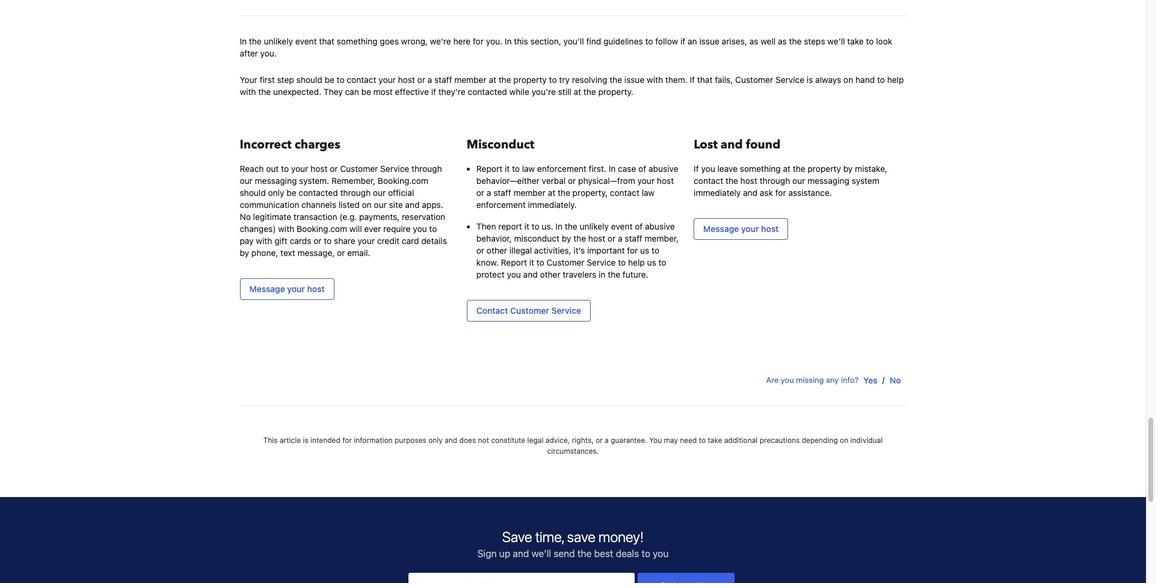 Task type: vqa. For each thing, say whether or not it's contained in the screenshot.
the leftmost Message
yes



Task type: locate. For each thing, give the bounding box(es) containing it.
the up property.
[[610, 74, 622, 85]]

issue up property.
[[624, 74, 644, 85]]

as left well
[[749, 36, 758, 46]]

1 horizontal spatial you.
[[486, 36, 502, 46]]

be up communication
[[287, 188, 296, 198]]

service up the in
[[587, 257, 616, 268]]

payments,
[[359, 212, 400, 222]]

as right well
[[778, 36, 787, 46]]

behavior,
[[476, 233, 512, 243]]

a left guarantee​.
[[605, 436, 609, 445]]

1 horizontal spatial that
[[697, 74, 713, 85]]

customer inside your first step should be to contact your host or a staff member at the property to try resolving the issue with them. if that fails, customer service is always on hand to help with the unexpected. they can be most effective if they're contacted while you're still at the property.
[[735, 74, 773, 85]]

0 vertical spatial booking.com
[[378, 175, 428, 186]]

member up they're
[[454, 74, 486, 85]]

only right purposes at the bottom left of page
[[428, 436, 443, 445]]

0 vertical spatial we'll
[[827, 36, 845, 46]]

law up the "member,"
[[642, 188, 655, 198]]

the
[[249, 36, 262, 46], [789, 36, 802, 46], [499, 74, 511, 85], [610, 74, 622, 85], [258, 86, 271, 97], [583, 86, 596, 97], [793, 163, 805, 174], [726, 175, 738, 186], [558, 188, 570, 198], [565, 221, 577, 231], [573, 233, 586, 243], [608, 269, 620, 280], [577, 548, 592, 559]]

report up behavior—either
[[476, 163, 502, 174]]

changes)
[[240, 224, 276, 234]]

missing
[[796, 375, 824, 385]]

may
[[664, 436, 678, 445]]

should up communication
[[240, 188, 266, 198]]

you inside then report it to us. in the unlikely event of abusive behavior, misconduct by the host or a staff member, or other illegal activities, it's important for us to know. report it to customer service to help us to protect you and other travelers in the future.
[[507, 269, 521, 280]]

or up 'message,'
[[314, 236, 322, 246]]

0 horizontal spatial messaging
[[255, 175, 297, 186]]

you inside if you leave something at the property by mistake, contact the host through our messaging system immediately and ask for assistance.
[[701, 163, 715, 174]]

for inside if you leave something at the property by mistake, contact the host through our messaging system immediately and ask for assistance.
[[775, 188, 786, 198]]

in up physical—from
[[609, 163, 616, 174]]

abusive right 'case'
[[648, 163, 678, 174]]

need
[[680, 436, 697, 445]]

issue
[[699, 36, 719, 46], [624, 74, 644, 85]]

host inside 'report it to law enforcement first. in case of abusive behavior—either verbal or physical—from your host or a staff member at the property, contact law enforcement immediately.'
[[657, 175, 674, 186]]

0 vertical spatial contacted
[[468, 86, 507, 97]]

other down behavior,
[[487, 245, 507, 255]]

our down reach
[[240, 175, 253, 186]]

or up effective
[[417, 74, 425, 85]]

1 vertical spatial we'll
[[532, 548, 551, 559]]

customer down the activities,
[[547, 257, 584, 268]]

message for lost
[[703, 224, 739, 234]]

at inside 'report it to law enforcement first. in case of abusive behavior—either verbal or physical—from your host or a staff member at the property, contact law enforcement immediately.'
[[548, 188, 555, 198]]

your first step should be to contact your host or a staff member at the property to try resolving the issue with them. if that fails, customer service is always on hand to help with the unexpected. they can be most effective if they're contacted while you're still at the property.
[[240, 74, 904, 97]]

0 vertical spatial is
[[807, 74, 813, 85]]

at
[[489, 74, 496, 85], [574, 86, 581, 97], [783, 163, 791, 174], [548, 188, 555, 198]]

contact
[[347, 74, 376, 85], [694, 175, 723, 186], [610, 188, 639, 198]]

that left fails,
[[697, 74, 713, 85]]

2 horizontal spatial through
[[760, 175, 790, 186]]

1 horizontal spatial booking.com
[[378, 175, 428, 186]]

something down found on the top
[[740, 163, 781, 174]]

enforcement
[[537, 163, 586, 174], [476, 200, 526, 210]]

0 vertical spatial by
[[843, 163, 853, 174]]

it up misconduct
[[524, 221, 529, 231]]

you down reservation
[[413, 224, 427, 234]]

you. right "after"
[[260, 48, 277, 58]]

we'll inside in the unlikely event that something goes wrong, we're here for you. in this section, you'll find guidelines to follow if an issue arises, as well as the steps we'll take to look after you.
[[827, 36, 845, 46]]

text
[[280, 248, 295, 258]]

something inside in the unlikely event that something goes wrong, we're here for you. in this section, you'll find guidelines to follow if an issue arises, as well as the steps we'll take to look after you.
[[337, 36, 378, 46]]

and inside save time, save money! sign up and we'll send the best deals to you
[[513, 548, 529, 559]]

this
[[514, 36, 528, 46]]

the down resolving
[[583, 86, 596, 97]]

0 horizontal spatial only
[[268, 188, 284, 198]]

on inside this article is intended for information purposes only and does not constitute legal advice, rights, or a guarantee​. ​​you may need to take additional precautions depending on individual circumstances.
[[840, 436, 848, 445]]

something left goes in the left top of the page
[[337, 36, 378, 46]]

enforcement up report
[[476, 200, 526, 210]]

legal
[[527, 436, 543, 445]]

1 horizontal spatial contacted
[[468, 86, 507, 97]]

1 horizontal spatial should
[[296, 74, 322, 85]]

2 vertical spatial contact
[[610, 188, 639, 198]]

1 horizontal spatial law
[[642, 188, 655, 198]]

additional
[[724, 436, 758, 445]]

0 horizontal spatial that
[[319, 36, 334, 46]]

0 vertical spatial message your host
[[703, 224, 779, 234]]

event up important
[[611, 221, 633, 231]]

if inside your first step should be to contact your host or a staff member at the property to try resolving the issue with them. if that fails, customer service is always on hand to help with the unexpected. they can be most effective if they're contacted while you're still at the property.
[[431, 86, 436, 97]]

1 horizontal spatial something
[[740, 163, 781, 174]]

it down 'illegal' on the top left of page
[[529, 257, 534, 268]]

take inside in the unlikely event that something goes wrong, we're here for you. in this section, you'll find guidelines to follow if an issue arises, as well as the steps we'll take to look after you.
[[847, 36, 864, 46]]

you. left this on the left top
[[486, 36, 502, 46]]

is
[[807, 74, 813, 85], [303, 436, 308, 445]]

email.
[[347, 248, 370, 258]]

1 vertical spatial something
[[740, 163, 781, 174]]

a up effective
[[428, 74, 432, 85]]

event up unexpected.
[[295, 36, 317, 46]]

0 vertical spatial that
[[319, 36, 334, 46]]

2 horizontal spatial be
[[361, 86, 371, 97]]

still
[[558, 86, 571, 97]]

1 vertical spatial staff
[[493, 188, 511, 198]]

1 horizontal spatial unlikely
[[580, 221, 609, 231]]

listed
[[339, 200, 360, 210]]

message your host
[[703, 224, 779, 234], [249, 284, 325, 294]]

1 vertical spatial is
[[303, 436, 308, 445]]

customer inside reach out to your host or customer service through our messaging system. remember, booking.com should only be contacted through our official communication channels listed on our site and apps. no legitimate transaction (e.g. payments, reservation changes) with booking.com will ever require you to pay with gift cards or to share your credit card details by phone, text message, or email.
[[340, 163, 378, 174]]

if inside if you leave something at the property by mistake, contact the host through our messaging system immediately and ask for assistance.
[[694, 163, 699, 174]]

0 vertical spatial abusive
[[648, 163, 678, 174]]

of right 'case'
[[638, 163, 646, 174]]

first
[[260, 74, 275, 85]]

0 horizontal spatial contact
[[347, 74, 376, 85]]

2 vertical spatial by
[[240, 248, 249, 258]]

1 horizontal spatial be
[[325, 74, 334, 85]]

1 vertical spatial on
[[362, 200, 372, 210]]

at inside if you leave something at the property by mistake, contact the host through our messaging system immediately and ask for assistance.
[[783, 163, 791, 174]]

event
[[295, 36, 317, 46], [611, 221, 633, 231]]

0 horizontal spatial booking.com
[[297, 224, 347, 234]]

you inside are you missing any info? yes / no
[[781, 375, 794, 385]]

help right the hand on the right of the page
[[887, 74, 904, 85]]

host inside then report it to us. in the unlikely event of abusive behavior, misconduct by the host or a staff member, or other illegal activities, it's important for us to know. report it to customer service to help us to protect you and other travelers in the future.
[[588, 233, 605, 243]]

0 vertical spatial message your host link
[[694, 218, 788, 240]]

the down save
[[577, 548, 592, 559]]

0 horizontal spatial law
[[522, 163, 535, 174]]

no up "changes)"
[[240, 212, 251, 222]]

you right deals
[[653, 548, 669, 559]]

1 horizontal spatial messaging
[[807, 175, 849, 186]]

is inside your first step should be to contact your host or a staff member at the property to try resolving the issue with them. if that fails, customer service is always on hand to help with the unexpected. they can be most effective if they're contacted while you're still at the property.
[[807, 74, 813, 85]]

by up system
[[843, 163, 853, 174]]

system.
[[299, 175, 329, 186]]

0 vertical spatial staff
[[434, 74, 452, 85]]

found
[[746, 136, 780, 153]]

our
[[240, 175, 253, 186], [792, 175, 805, 186], [373, 188, 386, 198], [374, 200, 387, 210]]

message your host down text
[[249, 284, 325, 294]]

messaging down out
[[255, 175, 297, 186]]

details
[[421, 236, 447, 246]]

should up unexpected.
[[296, 74, 322, 85]]

unexpected.
[[273, 86, 321, 97]]

abusive
[[648, 163, 678, 174], [645, 221, 675, 231]]

report it to law enforcement first. in case of abusive behavior—either verbal or physical—from your host or a staff member at the property, contact law enforcement immediately.
[[476, 163, 678, 210]]

1 horizontal spatial message your host
[[703, 224, 779, 234]]

0 horizontal spatial be
[[287, 188, 296, 198]]

us.
[[542, 221, 553, 231]]

by
[[843, 163, 853, 174], [562, 233, 571, 243], [240, 248, 249, 258]]

contact up immediately
[[694, 175, 723, 186]]

or
[[417, 74, 425, 85], [330, 163, 338, 174], [568, 175, 576, 186], [476, 188, 484, 198], [608, 233, 616, 243], [314, 236, 322, 246], [476, 245, 484, 255], [337, 248, 345, 258], [596, 436, 603, 445]]

always
[[815, 74, 841, 85]]

and
[[721, 136, 743, 153], [743, 188, 757, 198], [405, 200, 420, 210], [523, 269, 538, 280], [445, 436, 457, 445], [513, 548, 529, 559]]

by up the activities,
[[562, 233, 571, 243]]

2 horizontal spatial staff
[[625, 233, 642, 243]]

goes
[[380, 36, 399, 46]]

1 vertical spatial member
[[513, 188, 546, 198]]

take left look
[[847, 36, 864, 46]]

member inside 'report it to law enforcement first. in case of abusive behavior—either verbal or physical—from your host or a staff member at the property, contact law enforcement immediately.'
[[513, 188, 546, 198]]

0 vertical spatial member
[[454, 74, 486, 85]]

or right verbal
[[568, 175, 576, 186]]

service inside your first step should be to contact your host or a staff member at the property to try resolving the issue with them. if that fails, customer service is always on hand to help with the unexpected. they can be most effective if they're contacted while you're still at the property.
[[775, 74, 804, 85]]

host up system.
[[311, 163, 328, 174]]

for inside this article is intended for information purposes only and does not constitute legal advice, rights, or a guarantee​. ​​you may need to take additional precautions depending on individual circumstances.
[[342, 436, 352, 445]]

1 horizontal spatial through
[[411, 163, 442, 174]]

immediately
[[694, 188, 741, 198]]

0 vertical spatial if
[[680, 36, 685, 46]]

1 horizontal spatial is
[[807, 74, 813, 85]]

with down your
[[240, 86, 256, 97]]

for right here
[[473, 36, 484, 46]]

0 horizontal spatial by
[[240, 248, 249, 258]]

0 vertical spatial through
[[411, 163, 442, 174]]

message for incorrect
[[249, 284, 285, 294]]

0 vertical spatial on
[[843, 74, 853, 85]]

it's
[[574, 245, 585, 255]]

0 vertical spatial enforcement
[[537, 163, 586, 174]]

1 horizontal spatial staff
[[493, 188, 511, 198]]

booking.com down transaction
[[297, 224, 347, 234]]

law up behavior—either
[[522, 163, 535, 174]]

2 as from the left
[[778, 36, 787, 46]]

message your host for and
[[703, 224, 779, 234]]

1 as from the left
[[749, 36, 758, 46]]

1 vertical spatial message
[[249, 284, 285, 294]]

1 vertical spatial if
[[431, 86, 436, 97]]

illegal
[[509, 245, 532, 255]]

and inside if you leave something at the property by mistake, contact the host through our messaging system immediately and ask for assistance.
[[743, 188, 757, 198]]

apps.
[[422, 200, 443, 210]]

1 vertical spatial contact
[[694, 175, 723, 186]]

customer inside then report it to us. in the unlikely event of abusive behavior, misconduct by the host or a staff member, or other illegal activities, it's important for us to know. report it to customer service to help us to protect you and other travelers in the future.
[[547, 257, 584, 268]]

issue right an
[[699, 36, 719, 46]]

help up future.
[[628, 257, 645, 268]]

unlikely up step
[[264, 36, 293, 46]]

member down behavior—either
[[513, 188, 546, 198]]

in inside 'report it to law enforcement first. in case of abusive behavior—either verbal or physical—from your host or a staff member at the property, contact law enforcement immediately.'
[[609, 163, 616, 174]]

messaging inside reach out to your host or customer service through our messaging system. remember, booking.com should only be contacted through our official communication channels listed on our site and apps. no legitimate transaction (e.g. payments, reservation changes) with booking.com will ever require you to pay with gift cards or to share your credit card details by phone, text message, or email.
[[255, 175, 297, 186]]

staff inside 'report it to law enforcement first. in case of abusive behavior—either verbal or physical—from your host or a staff member at the property, contact law enforcement immediately.'
[[493, 188, 511, 198]]

0 vertical spatial report
[[476, 163, 502, 174]]

is inside this article is intended for information purposes only and does not constitute legal advice, rights, or a guarantee​. ​​you may need to take additional precautions depending on individual circumstances.
[[303, 436, 308, 445]]

booking.com up official
[[378, 175, 428, 186]]

on up payments, at the top left of page
[[362, 200, 372, 210]]

2 messaging from the left
[[807, 175, 849, 186]]

contacted
[[468, 86, 507, 97], [299, 188, 338, 198]]

the inside save time, save money! sign up and we'll send the best deals to you
[[577, 548, 592, 559]]

your inside 'report it to law enforcement first. in case of abusive behavior—either verbal or physical—from your host or a staff member at the property, contact law enforcement immediately.'
[[637, 175, 655, 186]]

0 vertical spatial only
[[268, 188, 284, 198]]

and inside this article is intended for information purposes only and does not constitute legal advice, rights, or a guarantee​. ​​you may need to take additional precautions depending on individual circumstances.
[[445, 436, 457, 445]]

incorrect charges
[[240, 136, 340, 153]]

the up while
[[499, 74, 511, 85]]

will
[[349, 224, 362, 234]]

message,
[[297, 248, 335, 258]]

1 vertical spatial only
[[428, 436, 443, 445]]

to
[[645, 36, 653, 46], [866, 36, 874, 46], [337, 74, 344, 85], [549, 74, 557, 85], [877, 74, 885, 85], [281, 163, 289, 174], [512, 163, 520, 174], [532, 221, 539, 231], [429, 224, 437, 234], [324, 236, 332, 246], [652, 245, 659, 255], [536, 257, 544, 268], [618, 257, 626, 268], [658, 257, 666, 268], [699, 436, 706, 445], [642, 548, 650, 559]]

and inside reach out to your host or customer service through our messaging system. remember, booking.com should only be contacted through our official communication channels listed on our site and apps. no legitimate transaction (e.g. payments, reservation changes) with booking.com will ever require you to pay with gift cards or to share your credit card details by phone, text message, or email.
[[405, 200, 420, 210]]

property.
[[598, 86, 633, 97]]

contact inside 'report it to law enforcement first. in case of abusive behavior—either verbal or physical—from your host or a staff member at the property, contact law enforcement immediately.'
[[610, 188, 639, 198]]

property inside if you leave something at the property by mistake, contact the host through our messaging system immediately and ask for assistance.
[[808, 163, 841, 174]]

1 vertical spatial take
[[708, 436, 722, 445]]

2 horizontal spatial by
[[843, 163, 853, 174]]

contact customer service link
[[467, 300, 591, 322]]

1 vertical spatial enforcement
[[476, 200, 526, 210]]

staff for report
[[493, 188, 511, 198]]

other down the activities,
[[540, 269, 560, 280]]

1 vertical spatial you.
[[260, 48, 277, 58]]

0 horizontal spatial message your host link
[[240, 278, 334, 300]]

through inside if you leave something at the property by mistake, contact the host through our messaging system immediately and ask for assistance.
[[760, 175, 790, 186]]

0 horizontal spatial event
[[295, 36, 317, 46]]

wrong,
[[401, 36, 428, 46]]

section,
[[530, 36, 561, 46]]

not
[[478, 436, 489, 445]]

2 vertical spatial staff
[[625, 233, 642, 243]]

circumstances.
[[547, 447, 599, 456]]

purposes
[[395, 436, 426, 445]]

abusive inside 'report it to law enforcement first. in case of abusive behavior—either verbal or physical—from your host or a staff member at the property, contact law enforcement immediately.'
[[648, 163, 678, 174]]

event inside then report it to us. in the unlikely event of abusive behavior, misconduct by the host or a staff member, or other illegal activities, it's important for us to know. report it to customer service to help us to protect you and other travelers in the future.
[[611, 221, 633, 231]]

message your host link for charges
[[240, 278, 334, 300]]

that up they
[[319, 36, 334, 46]]

issue inside your first step should be to contact your host or a staff member at the property to try resolving the issue with them. if that fails, customer service is always on hand to help with the unexpected. they can be most effective if they're contacted while you're still at the property.
[[624, 74, 644, 85]]

staff
[[434, 74, 452, 85], [493, 188, 511, 198], [625, 233, 642, 243]]

host up immediately
[[740, 175, 757, 186]]

0 horizontal spatial we'll
[[532, 548, 551, 559]]

property inside your first step should be to contact your host or a staff member at the property to try resolving the issue with them. if that fails, customer service is always on hand to help with the unexpected. they can be most effective if they're contacted while you're still at the property.
[[513, 74, 547, 85]]

Your email address email field
[[408, 573, 634, 584]]

reservation
[[402, 212, 445, 222]]

1 horizontal spatial member
[[513, 188, 546, 198]]

customer right contact on the bottom left
[[510, 305, 549, 316]]

1 vertical spatial event
[[611, 221, 633, 231]]

for inside in the unlikely event that something goes wrong, we're here for you. in this section, you'll find guidelines to follow if an issue arises, as well as the steps we'll take to look after you.
[[473, 36, 484, 46]]

staff down behavior—either
[[493, 188, 511, 198]]

on left the hand on the right of the page
[[843, 74, 853, 85]]

mistake,
[[855, 163, 887, 174]]

1 vertical spatial that
[[697, 74, 713, 85]]

if inside your first step should be to contact your host or a staff member at the property to try resolving the issue with them. if that fails, customer service is always on hand to help with the unexpected. they can be most effective if they're contacted while you're still at the property.
[[690, 74, 695, 85]]

take
[[847, 36, 864, 46], [708, 436, 722, 445]]

2 vertical spatial on
[[840, 436, 848, 445]]

0 horizontal spatial through
[[340, 188, 371, 198]]

you right protect
[[507, 269, 521, 280]]

1 messaging from the left
[[255, 175, 297, 186]]

0 horizontal spatial property
[[513, 74, 547, 85]]

physical—from
[[578, 175, 635, 186]]

us up future.
[[647, 257, 656, 268]]

1 vertical spatial contacted
[[299, 188, 338, 198]]

0 vertical spatial event
[[295, 36, 317, 46]]

on left "individual"
[[840, 436, 848, 445]]

for right ask
[[775, 188, 786, 198]]

we'll inside save time, save money! sign up and we'll send the best deals to you
[[532, 548, 551, 559]]

save
[[567, 529, 595, 545]]

help inside then report it to us. in the unlikely event of abusive behavior, misconduct by the host or a staff member, or other illegal activities, it's important for us to know. report it to customer service to help us to protect you and other travelers in the future.
[[628, 257, 645, 268]]

something inside if you leave something at the property by mistake, contact the host through our messaging system immediately and ask for assistance.
[[740, 163, 781, 174]]

are
[[766, 375, 779, 385]]

and up reservation
[[405, 200, 420, 210]]

we'll down the time,
[[532, 548, 551, 559]]

only inside this article is intended for information purposes only and does not constitute legal advice, rights, or a guarantee​. ​​you may need to take additional precautions depending on individual circumstances.
[[428, 436, 443, 445]]

1 vertical spatial other
[[540, 269, 560, 280]]

best
[[594, 548, 613, 559]]

1 vertical spatial message your host link
[[240, 278, 334, 300]]

contact up can
[[347, 74, 376, 85]]

if right them.
[[690, 74, 695, 85]]

contact inside if you leave something at the property by mistake, contact the host through our messaging system immediately and ask for assistance.
[[694, 175, 723, 186]]

you
[[701, 163, 715, 174], [413, 224, 427, 234], [507, 269, 521, 280], [781, 375, 794, 385], [653, 548, 669, 559]]

1 vertical spatial through
[[760, 175, 790, 186]]

messaging inside if you leave something at the property by mistake, contact the host through our messaging system immediately and ask for assistance.
[[807, 175, 849, 186]]

0 vertical spatial no
[[240, 212, 251, 222]]

transaction
[[293, 212, 337, 222]]

should inside your first step should be to contact your host or a staff member at the property to try resolving the issue with them. if that fails, customer service is always on hand to help with the unexpected. they can be most effective if they're contacted while you're still at the property.
[[296, 74, 322, 85]]

property up while
[[513, 74, 547, 85]]

if down the lost
[[694, 163, 699, 174]]

0 horizontal spatial message
[[249, 284, 285, 294]]

by inside reach out to your host or customer service through our messaging system. remember, booking.com should only be contacted through our official communication channels listed on our site and apps. no legitimate transaction (e.g. payments, reservation changes) with booking.com will ever require you to pay with gift cards or to share your credit card details by phone, text message, or email.
[[240, 248, 249, 258]]

you right are
[[781, 375, 794, 385]]

message your host link for and
[[694, 218, 788, 240]]

customer right fails,
[[735, 74, 773, 85]]

0 vertical spatial help
[[887, 74, 904, 85]]

1 vertical spatial abusive
[[645, 221, 675, 231]]

take left additional
[[708, 436, 722, 445]]

in the unlikely event that something goes wrong, we're here for you. in this section, you'll find guidelines to follow if an issue arises, as well as the steps we'll take to look after you.
[[240, 36, 892, 58]]

a inside this article is intended for information purposes only and does not constitute legal advice, rights, or a guarantee​. ​​you may need to take additional precautions depending on individual circumstances.
[[605, 436, 609, 445]]

0 horizontal spatial no
[[240, 212, 251, 222]]

staff inside then report it to us. in the unlikely event of abusive behavior, misconduct by the host or a staff member, or other illegal activities, it's important for us to know. report it to customer service to help us to protect you and other travelers in the future.
[[625, 233, 642, 243]]

1 vertical spatial property
[[808, 163, 841, 174]]

well
[[761, 36, 776, 46]]

0 vertical spatial of
[[638, 163, 646, 174]]

0 horizontal spatial other
[[487, 245, 507, 255]]

of up future.
[[635, 221, 643, 231]]

the up assistance.
[[793, 163, 805, 174]]

for right intended
[[342, 436, 352, 445]]

no
[[240, 212, 251, 222], [890, 375, 901, 385]]

1 vertical spatial message your host
[[249, 284, 325, 294]]

then
[[476, 221, 496, 231]]

1 horizontal spatial take
[[847, 36, 864, 46]]

staff left the "member,"
[[625, 233, 642, 243]]

or inside this article is intended for information purposes only and does not constitute legal advice, rights, or a guarantee​. ​​you may need to take additional precautions depending on individual circumstances.
[[596, 436, 603, 445]]

0 horizontal spatial contacted
[[299, 188, 338, 198]]

communication
[[240, 200, 299, 210]]

while
[[509, 86, 529, 97]]

the inside 'report it to law enforcement first. in case of abusive behavior—either verbal or physical—from your host or a staff member at the property, contact law enforcement immediately.'
[[558, 188, 570, 198]]

first.
[[589, 163, 606, 174]]

phone,
[[251, 248, 278, 258]]

of inside 'report it to law enforcement first. in case of abusive behavior—either verbal or physical—from your host or a staff member at the property, contact law enforcement immediately.'
[[638, 163, 646, 174]]

through up official
[[411, 163, 442, 174]]

cards
[[290, 236, 311, 246]]

0 vertical spatial be
[[325, 74, 334, 85]]

1 horizontal spatial property
[[808, 163, 841, 174]]

the left steps
[[789, 36, 802, 46]]

any
[[826, 375, 839, 385]]

1 horizontal spatial if
[[680, 36, 685, 46]]

and right up
[[513, 548, 529, 559]]

or down share
[[337, 248, 345, 258]]

0 horizontal spatial is
[[303, 436, 308, 445]]

enforcement up verbal
[[537, 163, 586, 174]]

1 horizontal spatial as
[[778, 36, 787, 46]]

a down behavior—either
[[487, 188, 491, 198]]

by inside then report it to us. in the unlikely event of abusive behavior, misconduct by the host or a staff member, or other illegal activities, it's important for us to know. report it to customer service to help us to protect you and other travelers in the future.
[[562, 233, 571, 243]]

and left ask
[[743, 188, 757, 198]]

0 vertical spatial message
[[703, 224, 739, 234]]

service
[[775, 74, 804, 85], [380, 163, 409, 174], [587, 257, 616, 268], [551, 305, 581, 316]]

you inside reach out to your host or customer service through our messaging system. remember, booking.com should only be contacted through our official communication channels listed on our site and apps. no legitimate transaction (e.g. payments, reservation changes) with booking.com will ever require you to pay with gift cards or to share your credit card details by phone, text message, or email.
[[413, 224, 427, 234]]

1 vertical spatial help
[[628, 257, 645, 268]]

or right rights,
[[596, 436, 603, 445]]

no right / in the bottom right of the page
[[890, 375, 901, 385]]

1 horizontal spatial no
[[890, 375, 901, 385]]

to inside this article is intended for information purposes only and does not constitute legal advice, rights, or a guarantee​. ​​you may need to take additional precautions depending on individual circumstances.
[[699, 436, 706, 445]]

it inside 'report it to law enforcement first. in case of abusive behavior—either verbal or physical—from your host or a staff member at the property, contact law enforcement immediately.'
[[505, 163, 510, 174]]

or up "know."
[[476, 245, 484, 255]]

unlikely up important
[[580, 221, 609, 231]]

assistance.
[[788, 188, 832, 198]]

1 horizontal spatial contact
[[610, 188, 639, 198]]

0 vertical spatial take
[[847, 36, 864, 46]]



Task type: describe. For each thing, give the bounding box(es) containing it.
yes button
[[859, 370, 882, 391]]

ever
[[364, 224, 381, 234]]

in
[[599, 269, 605, 280]]

you're
[[532, 86, 556, 97]]

0 horizontal spatial enforcement
[[476, 200, 526, 210]]

misconduct
[[467, 136, 534, 153]]

individual
[[850, 436, 883, 445]]

that inside in the unlikely event that something goes wrong, we're here for you. in this section, you'll find guidelines to follow if an issue arises, as well as the steps we'll take to look after you.
[[319, 36, 334, 46]]

the right the us.
[[565, 221, 577, 231]]

in left this on the left top
[[505, 36, 512, 46]]

intended
[[310, 436, 340, 445]]

lost
[[694, 136, 718, 153]]

here
[[453, 36, 471, 46]]

contact customer service
[[476, 305, 581, 316]]

guidelines
[[603, 36, 643, 46]]

and inside then report it to us. in the unlikely event of abusive behavior, misconduct by the host or a staff member, or other illegal activities, it's important for us to know. report it to customer service to help us to protect you and other travelers in the future.
[[523, 269, 538, 280]]

a inside then report it to us. in the unlikely event of abusive behavior, misconduct by the host or a staff member, or other illegal activities, it's important for us to know. report it to customer service to help us to protect you and other travelers in the future.
[[618, 233, 622, 243]]

the up "after"
[[249, 36, 262, 46]]

issue inside in the unlikely event that something goes wrong, we're here for you. in this section, you'll find guidelines to follow if an issue arises, as well as the steps we'll take to look after you.
[[699, 36, 719, 46]]

arises,
[[722, 36, 747, 46]]

resolving
[[572, 74, 607, 85]]

gift
[[274, 236, 287, 246]]

yes
[[863, 375, 877, 385]]

if you leave something at the property by mistake, contact the host through our messaging system immediately and ask for assistance.
[[694, 163, 887, 198]]

that inside your first step should be to contact your host or a staff member at the property to try resolving the issue with them. if that fails, customer service is always on hand to help with the unexpected. they can be most effective if they're contacted while you're still at the property.
[[697, 74, 713, 85]]

and up leave
[[721, 136, 743, 153]]

help inside your first step should be to contact your host or a staff member at the property to try resolving the issue with them. if that fails, customer service is always on hand to help with the unexpected. they can be most effective if they're contacted while you're still at the property.
[[887, 74, 904, 85]]

by inside if you leave something at the property by mistake, contact the host through our messaging system immediately and ask for assistance.
[[843, 163, 853, 174]]

1 vertical spatial us
[[647, 257, 656, 268]]

host inside reach out to your host or customer service through our messaging system. remember, booking.com should only be contacted through our official communication channels listed on our site and apps. no legitimate transaction (e.g. payments, reservation changes) with booking.com will ever require you to pay with gift cards or to share your credit card details by phone, text message, or email.
[[311, 163, 328, 174]]

time,
[[535, 529, 564, 545]]

of inside then report it to us. in the unlikely event of abusive behavior, misconduct by the host or a staff member, or other illegal activities, it's important for us to know. report it to customer service to help us to protect you and other travelers in the future.
[[635, 221, 643, 231]]

you inside save time, save money! sign up and we'll send the best deals to you
[[653, 548, 669, 559]]

hand
[[855, 74, 875, 85]]

case
[[618, 163, 636, 174]]

future.
[[623, 269, 648, 280]]

try
[[559, 74, 570, 85]]

to inside save time, save money! sign up and we'll send the best deals to you
[[642, 548, 650, 559]]

reach
[[240, 163, 264, 174]]

member inside your first step should be to contact your host or a staff member at the property to try resolving the issue with them. if that fails, customer service is always on hand to help with the unexpected. they can be most effective if they're contacted while you're still at the property.
[[454, 74, 486, 85]]

them.
[[665, 74, 687, 85]]

the down first
[[258, 86, 271, 97]]

0 vertical spatial other
[[487, 245, 507, 255]]

1 vertical spatial be
[[361, 86, 371, 97]]

your inside your first step should be to contact your host or a staff member at the property to try resolving the issue with them. if that fails, customer service is always on hand to help with the unexpected. they can be most effective if they're contacted while you're still at the property.
[[379, 74, 396, 85]]

a inside your first step should be to contact your host or a staff member at the property to try resolving the issue with them. if that fails, customer service is always on hand to help with the unexpected. they can be most effective if they're contacted while you're still at the property.
[[428, 74, 432, 85]]

or up important
[[608, 233, 616, 243]]

then report it to us. in the unlikely event of abusive behavior, misconduct by the host or a staff member, or other illegal activities, it's important for us to know. report it to customer service to help us to protect you and other travelers in the future.
[[476, 221, 679, 280]]

a inside 'report it to law enforcement first. in case of abusive behavior—either verbal or physical—from your host or a staff member at the property, contact law enforcement immediately.'
[[487, 188, 491, 198]]

reach out to your host or customer service through our messaging system. remember, booking.com should only be contacted through our official communication channels listed on our site and apps. no legitimate transaction (e.g. payments, reservation changes) with booking.com will ever require you to pay with gift cards or to share your credit card details by phone, text message, or email.
[[240, 163, 447, 258]]

or inside your first step should be to contact your host or a staff member at the property to try resolving the issue with them. if that fails, customer service is always on hand to help with the unexpected. they can be most effective if they're contacted while you're still at the property.
[[417, 74, 425, 85]]

​​you
[[649, 436, 662, 445]]

service inside reach out to your host or customer service through our messaging system. remember, booking.com should only be contacted through our official communication channels listed on our site and apps. no legitimate transaction (e.g. payments, reservation changes) with booking.com will ever require you to pay with gift cards or to share your credit card details by phone, text message, or email.
[[380, 163, 409, 174]]

(e.g.
[[339, 212, 357, 222]]

2 vertical spatial it
[[529, 257, 534, 268]]

1 vertical spatial no
[[890, 375, 901, 385]]

site
[[389, 200, 403, 210]]

host down 'message,'
[[307, 284, 325, 294]]

with up the phone,
[[256, 236, 272, 246]]

does
[[459, 436, 476, 445]]

our inside if you leave something at the property by mistake, contact the host through our messaging system immediately and ask for assistance.
[[792, 175, 805, 186]]

for inside then report it to us. in the unlikely event of abusive behavior, misconduct by the host or a staff member, or other illegal activities, it's important for us to know. report it to customer service to help us to protect you and other travelers in the future.
[[627, 245, 638, 255]]

to inside 'report it to law enforcement first. in case of abusive behavior—either verbal or physical—from your host or a staff member at the property, contact law enforcement immediately.'
[[512, 163, 520, 174]]

article
[[280, 436, 301, 445]]

steps
[[804, 36, 825, 46]]

guarantee​.
[[611, 436, 647, 445]]

can
[[345, 86, 359, 97]]

verbal
[[542, 175, 566, 186]]

on inside reach out to your host or customer service through our messaging system. remember, booking.com should only be contacted through our official communication channels listed on our site and apps. no legitimate transaction (e.g. payments, reservation changes) with booking.com will ever require you to pay with gift cards or to share your credit card details by phone, text message, or email.
[[362, 200, 372, 210]]

immediately.
[[528, 200, 577, 210]]

report
[[498, 221, 522, 231]]

unlikely inside then report it to us. in the unlikely event of abusive behavior, misconduct by the host or a staff member, or other illegal activities, it's important for us to know. report it to customer service to help us to protect you and other travelers in the future.
[[580, 221, 609, 231]]

depending
[[802, 436, 838, 445]]

require
[[383, 224, 411, 234]]

our up payments, at the top left of page
[[374, 200, 387, 210]]

1 horizontal spatial other
[[540, 269, 560, 280]]

leave
[[717, 163, 738, 174]]

abusive inside then report it to us. in the unlikely event of abusive behavior, misconduct by the host or a staff member, or other illegal activities, it's important for us to know. report it to customer service to help us to protect you and other travelers in the future.
[[645, 221, 675, 231]]

or down behavior—either
[[476, 188, 484, 198]]

are you missing any info? yes / no
[[766, 375, 901, 385]]

the down leave
[[726, 175, 738, 186]]

incorrect
[[240, 136, 292, 153]]

step
[[277, 74, 294, 85]]

effective
[[395, 86, 429, 97]]

contact
[[476, 305, 508, 316]]

1 horizontal spatial enforcement
[[537, 163, 586, 174]]

service down travelers
[[551, 305, 581, 316]]

report inside then report it to us. in the unlikely event of abusive behavior, misconduct by the host or a staff member, or other illegal activities, it's important for us to know. report it to customer service to help us to protect you and other travelers in the future.
[[501, 257, 527, 268]]

channels
[[301, 200, 336, 210]]

if inside in the unlikely event that something goes wrong, we're here for you. in this section, you'll find guidelines to follow if an issue arises, as well as the steps we'll take to look after you.
[[680, 36, 685, 46]]

staff for then
[[625, 233, 642, 243]]

find
[[586, 36, 601, 46]]

take inside this article is intended for information purposes only and does not constitute legal advice, rights, or a guarantee​. ​​you may need to take additional precautions depending on individual circumstances.
[[708, 436, 722, 445]]

message your host for charges
[[249, 284, 325, 294]]

property,
[[572, 188, 608, 198]]

0 vertical spatial us
[[640, 245, 649, 255]]

be inside reach out to your host or customer service through our messaging system. remember, booking.com should only be contacted through our official communication channels listed on our site and apps. no legitimate transaction (e.g. payments, reservation changes) with booking.com will ever require you to pay with gift cards or to share your credit card details by phone, text message, or email.
[[287, 188, 296, 198]]

event inside in the unlikely event that something goes wrong, we're here for you. in this section, you'll find guidelines to follow if an issue arises, as well as the steps we'll take to look after you.
[[295, 36, 317, 46]]

with left them.
[[647, 74, 663, 85]]

rights,
[[572, 436, 594, 445]]

2 vertical spatial through
[[340, 188, 371, 198]]

they're
[[438, 86, 465, 97]]

charges
[[295, 136, 340, 153]]

on inside your first step should be to contact your host or a staff member at the property to try resolving the issue with them. if that fails, customer service is always on hand to help with the unexpected. they can be most effective if they're contacted while you're still at the property.
[[843, 74, 853, 85]]

contacted inside reach out to your host or customer service through our messaging system. remember, booking.com should only be contacted through our official communication channels listed on our site and apps. no legitimate transaction (e.g. payments, reservation changes) with booking.com will ever require you to pay with gift cards or to share your credit card details by phone, text message, or email.
[[299, 188, 338, 198]]

staff inside your first step should be to contact your host or a staff member at the property to try resolving the issue with them. if that fails, customer service is always on hand to help with the unexpected. they can be most effective if they're contacted while you're still at the property.
[[434, 74, 452, 85]]

the right the in
[[608, 269, 620, 280]]

look
[[876, 36, 892, 46]]

lost and found
[[694, 136, 780, 153]]

your
[[240, 74, 257, 85]]

host inside your first step should be to contact your host or a staff member at the property to try resolving the issue with them. if that fails, customer service is always on hand to help with the unexpected. they can be most effective if they're contacted while you're still at the property.
[[398, 74, 415, 85]]

member,
[[645, 233, 679, 243]]

follow
[[655, 36, 678, 46]]

only inside reach out to your host or customer service through our messaging system. remember, booking.com should only be contacted through our official communication channels listed on our site and apps. no legitimate transaction (e.g. payments, reservation changes) with booking.com will ever require you to pay with gift cards or to share your credit card details by phone, text message, or email.
[[268, 188, 284, 198]]

0 horizontal spatial you.
[[260, 48, 277, 58]]

protect
[[476, 269, 505, 280]]

save
[[502, 529, 532, 545]]

we're
[[430, 36, 451, 46]]

contact inside your first step should be to contact your host or a staff member at the property to try resolving the issue with them. if that fails, customer service is always on hand to help with the unexpected. they can be most effective if they're contacted while you're still at the property.
[[347, 74, 376, 85]]

precautions
[[760, 436, 800, 445]]

an
[[688, 36, 697, 46]]

in up "after"
[[240, 36, 247, 46]]

host down ask
[[761, 224, 779, 234]]

misconduct
[[514, 233, 559, 243]]

no inside reach out to your host or customer service through our messaging system. remember, booking.com should only be contacted through our official communication channels listed on our site and apps. no legitimate transaction (e.g. payments, reservation changes) with booking.com will ever require you to pay with gift cards or to share your credit card details by phone, text message, or email.
[[240, 212, 251, 222]]

money!
[[599, 529, 644, 545]]

/
[[882, 375, 885, 385]]

unlikely inside in the unlikely event that something goes wrong, we're here for you. in this section, you'll find guidelines to follow if an issue arises, as well as the steps we'll take to look after you.
[[264, 36, 293, 46]]

the up the it's
[[573, 233, 586, 243]]

should inside reach out to your host or customer service through our messaging system. remember, booking.com should only be contacted through our official communication channels listed on our site and apps. no legitimate transaction (e.g. payments, reservation changes) with booking.com will ever require you to pay with gift cards or to share your credit card details by phone, text message, or email.
[[240, 188, 266, 198]]

1 vertical spatial it
[[524, 221, 529, 231]]

0 vertical spatial you.
[[486, 36, 502, 46]]

fails,
[[715, 74, 733, 85]]

credit
[[377, 236, 399, 246]]

card
[[402, 236, 419, 246]]

our left official
[[373, 188, 386, 198]]

after
[[240, 48, 258, 58]]

in inside then report it to us. in the unlikely event of abusive behavior, misconduct by the host or a staff member, or other illegal activities, it's important for us to know. report it to customer service to help us to protect you and other travelers in the future.
[[556, 221, 563, 231]]

with up 'gift' at the top of the page
[[278, 224, 294, 234]]

info?
[[841, 375, 859, 385]]

share
[[334, 236, 355, 246]]

save time, save money! sign up and we'll send the best deals to you
[[477, 529, 669, 559]]

contacted inside your first step should be to contact your host or a staff member at the property to try resolving the issue with them. if that fails, customer service is always on hand to help with the unexpected. they can be most effective if they're contacted while you're still at the property.
[[468, 86, 507, 97]]

deals
[[616, 548, 639, 559]]

or up the remember,
[[330, 163, 338, 174]]

0 vertical spatial law
[[522, 163, 535, 174]]

this article is intended for information purposes only and does not constitute legal advice, rights, or a guarantee​. ​​you may need to take additional precautions depending on individual circumstances.
[[263, 436, 883, 456]]

host inside if you leave something at the property by mistake, contact the host through our messaging system immediately and ask for assistance.
[[740, 175, 757, 186]]

service inside then report it to us. in the unlikely event of abusive behavior, misconduct by the host or a staff member, or other illegal activities, it's important for us to know. report it to customer service to help us to protect you and other travelers in the future.
[[587, 257, 616, 268]]

behavior—either
[[476, 175, 540, 186]]

sign
[[477, 548, 497, 559]]

report inside 'report it to law enforcement first. in case of abusive behavior—either verbal or physical—from your host or a staff member at the property, contact law enforcement immediately.'
[[476, 163, 502, 174]]



